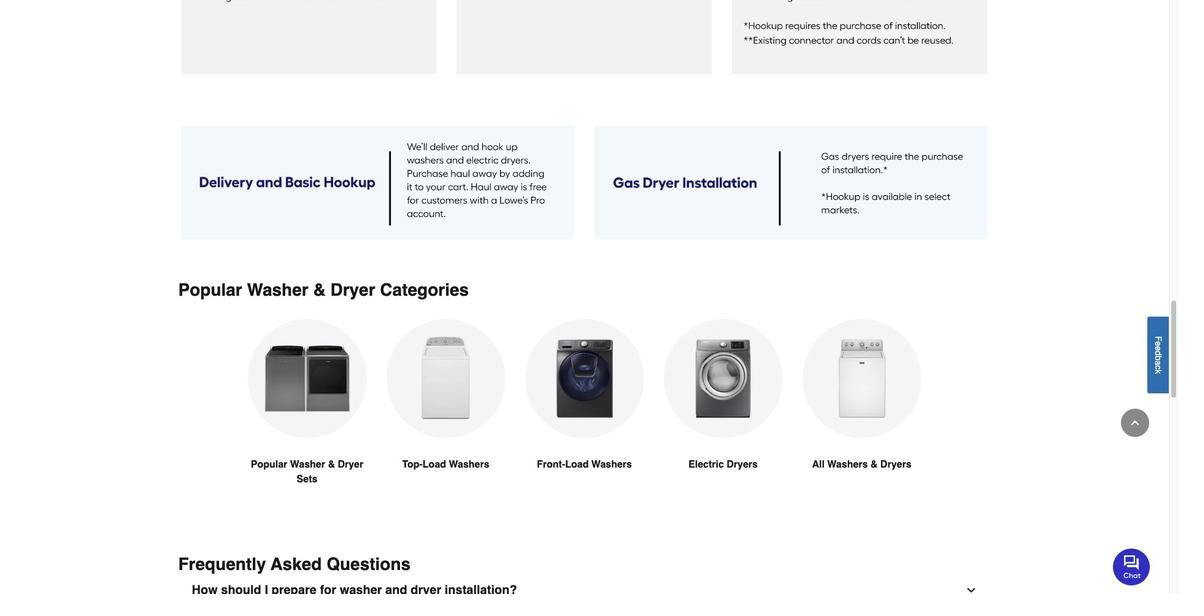 Task type: vqa. For each thing, say whether or not it's contained in the screenshot.
the ensure
no



Task type: locate. For each thing, give the bounding box(es) containing it.
1 vertical spatial dryer
[[338, 459, 364, 470]]

1 horizontal spatial dryers
[[881, 459, 912, 470]]

0 horizontal spatial &
[[313, 280, 326, 299]]

top-
[[402, 459, 423, 470]]

scroll to top element
[[1121, 409, 1150, 437]]

& for categories
[[313, 280, 326, 299]]

a white top-load washer. image
[[386, 319, 505, 438], [803, 319, 922, 438]]

dryer inside popular washer & dryer sets
[[338, 459, 364, 470]]

1 horizontal spatial washers
[[592, 459, 632, 470]]

0 horizontal spatial washers
[[449, 459, 490, 470]]

front-
[[537, 459, 565, 470]]

popular
[[178, 280, 242, 299], [251, 459, 287, 470]]

1 horizontal spatial popular
[[251, 459, 287, 470]]

e
[[1154, 341, 1164, 346], [1154, 346, 1164, 351]]

washers
[[449, 459, 490, 470], [592, 459, 632, 470], [828, 459, 868, 470]]

popular washer & dryer categories
[[178, 280, 469, 299]]

washers right 'top-'
[[449, 459, 490, 470]]

& for sets
[[328, 459, 335, 470]]

1 horizontal spatial load
[[565, 459, 589, 470]]

popular washer & dryer sets link
[[248, 319, 367, 516]]

e up the d
[[1154, 341, 1164, 346]]

popular washer & dryer sets
[[251, 459, 364, 485]]

washers for top-load washers
[[449, 459, 490, 470]]

2 horizontal spatial &
[[871, 459, 878, 470]]

0 horizontal spatial popular
[[178, 280, 242, 299]]

2 load from the left
[[565, 459, 589, 470]]

2 horizontal spatial washers
[[828, 459, 868, 470]]

0 horizontal spatial dryers
[[727, 459, 758, 470]]

all washers & dryers link
[[803, 319, 922, 501]]

1 washers from the left
[[449, 459, 490, 470]]

0 horizontal spatial a white top-load washer. image
[[386, 319, 505, 438]]

2 e from the top
[[1154, 346, 1164, 351]]

1 vertical spatial washer
[[290, 459, 325, 470]]

washer for categories
[[247, 280, 309, 299]]

f e e d b a c k button
[[1148, 316, 1169, 393]]

a gray electric dryer with circular door. image
[[664, 319, 783, 438]]

0 horizontal spatial load
[[423, 459, 446, 470]]

chevron up image
[[1129, 417, 1142, 429]]

0 vertical spatial dryer
[[330, 280, 375, 299]]

frequently
[[178, 554, 266, 574]]

dryer
[[330, 280, 375, 299], [338, 459, 364, 470]]

2 dryers from the left
[[881, 459, 912, 470]]

2 washers from the left
[[592, 459, 632, 470]]

chat invite button image
[[1113, 548, 1151, 585]]

1 horizontal spatial a white top-load washer. image
[[803, 319, 922, 438]]

a white top-load washer. image for washers
[[803, 319, 922, 438]]

f e e d b a c k
[[1154, 336, 1164, 374]]

all
[[812, 459, 825, 470]]

1 vertical spatial popular
[[251, 459, 287, 470]]

k
[[1154, 369, 1164, 374]]

washing machines require new hoses, 110-volt grounded 3-prong outlet, hot and cold water valves. image
[[181, 0, 437, 74]]

electric dryers require an electrical cord, dryer duct and 240-volt outlet within 5-feet of hookup. image
[[457, 0, 713, 74]]

washer
[[247, 280, 309, 299], [290, 459, 325, 470]]

top-load washers
[[402, 459, 490, 470]]

asked
[[271, 554, 322, 574]]

0 vertical spatial washer
[[247, 280, 309, 299]]

2 a white top-load washer. image from the left
[[803, 319, 922, 438]]

0 vertical spatial popular
[[178, 280, 242, 299]]

front-load washers link
[[525, 319, 644, 501]]

washer inside popular washer & dryer sets
[[290, 459, 325, 470]]

categories
[[380, 280, 469, 299]]

popular inside popular washer & dryer sets
[[251, 459, 287, 470]]

1 load from the left
[[423, 459, 446, 470]]

&
[[313, 280, 326, 299], [328, 459, 335, 470], [871, 459, 878, 470]]

gas dryers require a new dryer duct, gas connection line, 110-volt grounded 3-prong outlet and more. image
[[732, 0, 988, 74]]

f
[[1154, 336, 1164, 341]]

1 horizontal spatial &
[[328, 459, 335, 470]]

load for front-
[[565, 459, 589, 470]]

dryer for categories
[[330, 280, 375, 299]]

c
[[1154, 365, 1164, 369]]

1 a white top-load washer. image from the left
[[386, 319, 505, 438]]

dryers
[[727, 459, 758, 470], [881, 459, 912, 470]]

washers right front-
[[592, 459, 632, 470]]

e up 'b'
[[1154, 346, 1164, 351]]

a gray top-load washer and dryer pair. image
[[248, 319, 367, 438]]

& inside popular washer & dryer sets
[[328, 459, 335, 470]]

load
[[423, 459, 446, 470], [565, 459, 589, 470]]

b
[[1154, 356, 1164, 360]]

front-load washers
[[537, 459, 632, 470]]

washers right all
[[828, 459, 868, 470]]



Task type: describe. For each thing, give the bounding box(es) containing it.
popular for popular washer & dryer sets
[[251, 459, 287, 470]]

sets
[[297, 474, 318, 485]]

a white top-load washer. image for load
[[386, 319, 505, 438]]

gas dryers require the purchase of installation. hookup is available in select markets. image
[[594, 126, 988, 240]]

electric dryers
[[689, 459, 758, 470]]

a black front-load washer. image
[[525, 319, 644, 438]]

questions
[[327, 554, 411, 574]]

all washers & dryers
[[812, 459, 912, 470]]

dryer for sets
[[338, 459, 364, 470]]

load for top-
[[423, 459, 446, 470]]

frequently asked questions
[[178, 554, 411, 574]]

electric dryers link
[[664, 319, 783, 501]]

3 washers from the left
[[828, 459, 868, 470]]

top-load washers link
[[386, 319, 505, 501]]

a
[[1154, 360, 1164, 365]]

1 e from the top
[[1154, 341, 1164, 346]]

washer for sets
[[290, 459, 325, 470]]

washers for front-load washers
[[592, 459, 632, 470]]

1 dryers from the left
[[727, 459, 758, 470]]

we'll deliver and hook up washers and electric dryers. purchase haul away by adding it to your cart. image
[[181, 126, 575, 240]]

electric
[[689, 459, 724, 470]]

popular for popular washer & dryer categories
[[178, 280, 242, 299]]

chevron down image
[[965, 584, 977, 594]]

d
[[1154, 351, 1164, 356]]



